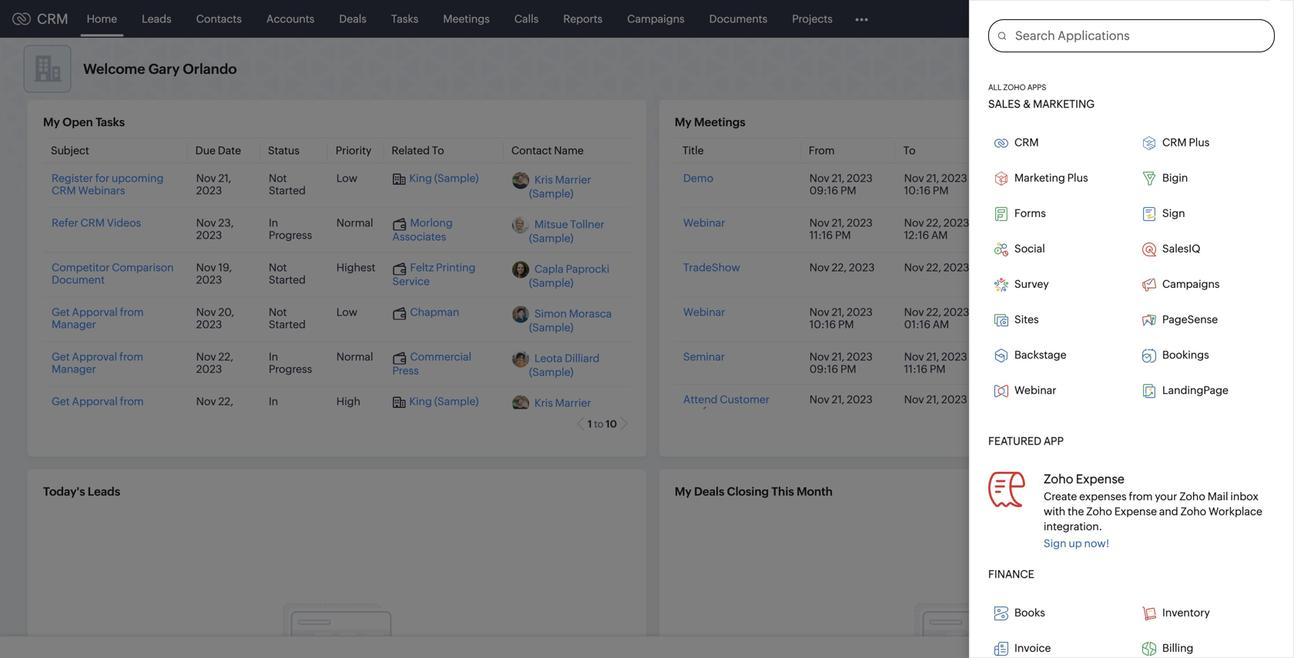 Task type: describe. For each thing, give the bounding box(es) containing it.
dilliard for leota dilliard (sample) link to the top
[[1184, 218, 1219, 231]]

service for the bottommost feltz printing service link
[[999, 407, 1036, 420]]

contacts link
[[184, 0, 254, 37]]

21, for nov 22, 2023 12:16 am
[[832, 217, 845, 229]]

0 horizontal spatial capla
[[534, 263, 564, 275]]

1 horizontal spatial deals
[[694, 485, 724, 499]]

featured
[[988, 435, 1042, 447]]

king (sample) link for low
[[392, 172, 479, 186]]

1 vertical spatial 10:16
[[810, 319, 836, 331]]

donette
[[1154, 174, 1194, 186]]

nov inside nov 19, 2023
[[196, 262, 216, 274]]

normal for commercial press
[[336, 351, 373, 363]]

2 contact name link from the left
[[1131, 144, 1203, 157]]

chanay (sample) link
[[999, 306, 1101, 320]]

to
[[594, 419, 604, 430]]

the
[[1068, 506, 1084, 518]]

1 vertical spatial 11:16
[[904, 363, 928, 376]]

1 vertical spatial feltz printing service link
[[999, 394, 1082, 420]]

not started for 21,
[[269, 172, 306, 197]]

2 vertical spatial webinar link
[[988, 378, 1127, 404]]

venere
[[1187, 263, 1222, 275]]

darakjy
[[1207, 308, 1244, 320]]

zoho down expenses
[[1086, 506, 1112, 518]]

demo
[[683, 172, 713, 184]]

related to for first "related to" link from right
[[998, 144, 1051, 157]]

1 horizontal spatial capla
[[1154, 395, 1183, 407]]

sign inside zoho expense create expenses from your zoho mail inbox with the zoho expense and zoho workplace integration. sign up now!
[[1044, 538, 1067, 550]]

crm down &
[[1015, 136, 1039, 149]]

bigin link
[[1136, 165, 1275, 192]]

nov 22, 2023 for get approval from manager
[[196, 351, 233, 376]]

bookings link
[[1136, 343, 1275, 369]]

not for 20,
[[269, 306, 287, 319]]

(sample) inside mitsue tollner (sample)
[[529, 232, 574, 245]]

morlong
[[410, 217, 453, 229]]

meetings link
[[431, 0, 502, 37]]

james venere (sample) link
[[1148, 263, 1222, 289]]

high
[[336, 396, 360, 408]]

sites link
[[988, 307, 1127, 333]]

(sample) down survey link
[[1056, 306, 1101, 319]]

profile element
[[1216, 0, 1259, 37]]

0 vertical spatial capla paprocki (sample) link
[[529, 263, 610, 289]]

sign up now! link
[[1044, 538, 1110, 550]]

competitor
[[52, 262, 110, 274]]

21, for nov 22, 2023 01:16 am
[[832, 306, 845, 319]]

conference
[[683, 406, 741, 418]]

0 horizontal spatial feltz printing service
[[392, 262, 476, 288]]

nov 20, 2023
[[196, 306, 234, 331]]

low for chapman
[[336, 306, 357, 319]]

nov 22, 2023 12:16 am
[[904, 217, 969, 241]]

(sample) inside the donette foller (sample)
[[1148, 188, 1193, 200]]

my deals closing this month
[[675, 485, 833, 499]]

not for 19,
[[269, 262, 287, 274]]

my open tasks
[[43, 116, 125, 129]]

orlando
[[183, 61, 237, 77]]

and
[[1159, 506, 1178, 518]]

0 horizontal spatial nov 21, 2023 11:16 pm
[[810, 217, 873, 241]]

0 horizontal spatial feltz printing service link
[[392, 262, 476, 288]]

&
[[1023, 98, 1031, 110]]

in progress for morlong associates
[[269, 217, 312, 241]]

billing
[[1162, 643, 1194, 655]]

marketing plus
[[1015, 172, 1088, 184]]

upgrade
[[984, 19, 1028, 30]]

competitor comparison document link
[[52, 262, 174, 286]]

from inside zoho expense create expenses from your zoho mail inbox with the zoho expense and zoho workplace integration. sign up now!
[[1129, 491, 1153, 503]]

accounts link
[[254, 0, 327, 37]]

plus for crm plus
[[1189, 136, 1210, 149]]

books
[[1015, 607, 1045, 619]]

logo image
[[12, 13, 31, 25]]

1 name from the left
[[554, 144, 584, 157]]

0 vertical spatial 11:16
[[810, 229, 833, 241]]

1 contact from the left
[[511, 144, 552, 157]]

1 horizontal spatial nov 21, 2023 11:16 pm
[[904, 351, 967, 376]]

1 horizontal spatial campaigns
[[1162, 278, 1220, 290]]

tasks inside tasks link
[[391, 13, 418, 25]]

your
[[1155, 491, 1177, 503]]

nov 21, 2023 09:16 pm for 11:16
[[810, 351, 873, 376]]

webinar for nov 21, 2023 10:16 pm
[[683, 306, 725, 319]]

documents link
[[697, 0, 780, 37]]

not started for 19,
[[269, 262, 306, 286]]

1 horizontal spatial meetings
[[694, 116, 746, 129]]

nov 22, 2023 for get apporval from manager
[[196, 396, 233, 420]]

21, for nov 21, 2023 11:16 pm
[[832, 351, 845, 363]]

profile image
[[1225, 7, 1249, 31]]

get approval from manager
[[52, 351, 143, 376]]

campaigns link for survey link
[[1136, 272, 1275, 298]]

bigin
[[1162, 172, 1188, 184]]

sales
[[988, 98, 1021, 110]]

2023 inside "nov 20, 2023"
[[196, 319, 222, 331]]

manager for normal
[[52, 363, 96, 376]]

1 horizontal spatial 10:16
[[904, 184, 931, 197]]

competitor comparison document
[[52, 262, 174, 286]]

leota dilliard (sample) for leota dilliard (sample) link to the top
[[1148, 218, 1219, 245]]

1 contact name link from the left
[[511, 144, 584, 157]]

sign inside sign link
[[1162, 207, 1185, 219]]

0 horizontal spatial deals
[[339, 13, 367, 25]]

get for high
[[52, 396, 70, 408]]

not started for 20,
[[269, 306, 306, 331]]

chanay (sample)
[[1016, 306, 1101, 319]]

2 contact name from the left
[[1131, 144, 1203, 157]]

(sample) up simon
[[529, 277, 574, 289]]

zoho right and
[[1181, 506, 1206, 518]]

app
[[1044, 435, 1064, 447]]

1 horizontal spatial paprocki
[[1185, 395, 1229, 407]]

kris marrier (sample) link for high
[[529, 397, 591, 423]]

started for nov 19, 2023
[[269, 274, 306, 286]]

pm for nov 21, 2023 11:16 pm
[[840, 363, 856, 376]]

kris for low
[[534, 174, 553, 186]]

from for low
[[120, 306, 144, 319]]

billing link
[[1136, 636, 1275, 659]]

get apporval from manager for nov 22, 2023
[[52, 396, 144, 420]]

0 horizontal spatial campaigns
[[627, 13, 685, 25]]

(sample) down simon morasca (sample)
[[529, 366, 574, 379]]

from link
[[809, 144, 835, 157]]

closing
[[727, 485, 769, 499]]

1 horizontal spatial feltz printing service
[[999, 394, 1082, 420]]

carissa kidman (sample) link
[[999, 351, 1094, 377]]

am for 01:16
[[933, 319, 949, 331]]

crm right refer
[[80, 217, 105, 229]]

2023 inside nov 22, 2023 12:16 am
[[944, 217, 969, 229]]

plus for marketing plus
[[1067, 172, 1088, 184]]

josephine darakjy (sample) link
[[1148, 308, 1244, 334]]

printing dimensions
[[999, 172, 1058, 198]]

0 vertical spatial crm link
[[12, 11, 68, 27]]

social link
[[988, 236, 1127, 263]]

0 vertical spatial meetings
[[443, 13, 490, 25]]

1 horizontal spatial nov 21, 2023 10:16 pm
[[904, 172, 967, 197]]

0 vertical spatial leota dilliard (sample) link
[[1148, 218, 1219, 245]]

reports
[[563, 13, 603, 25]]

pagesense
[[1162, 313, 1218, 326]]

upcoming
[[112, 172, 164, 184]]

due date
[[195, 144, 241, 157]]

apporval for nov 22, 2023
[[72, 396, 118, 408]]

nov inside nov 23, 2023
[[196, 217, 216, 229]]

1 vertical spatial leota dilliard (sample) link
[[529, 352, 600, 379]]

(sample) up mitsue
[[529, 188, 574, 200]]

2 vertical spatial webinar
[[1015, 384, 1057, 397]]

2 related from the left
[[998, 144, 1036, 157]]

due
[[195, 144, 216, 157]]

king (sample) for low
[[409, 172, 479, 184]]

my for my open tasks
[[43, 116, 60, 129]]

morasca
[[569, 308, 612, 320]]

screen
[[1225, 146, 1260, 158]]

nov inside "nov 20, 2023"
[[196, 306, 216, 319]]

09:16 for nov 21, 2023 10:16 pm
[[810, 184, 838, 197]]

not for 21,
[[269, 172, 287, 184]]

documents
[[709, 13, 768, 25]]

to for first "related to" link from right
[[1039, 144, 1051, 157]]

manager for low
[[52, 319, 96, 331]]

dimensions
[[999, 186, 1058, 198]]

tradeshow
[[683, 262, 740, 274]]

0 vertical spatial feltz
[[410, 262, 434, 274]]

2 contact from the left
[[1131, 144, 1171, 157]]

crm right logo
[[37, 11, 68, 27]]

bookings
[[1162, 349, 1209, 361]]

projects
[[792, 13, 833, 25]]

started for nov 20, 2023
[[269, 319, 306, 331]]

from for high
[[120, 396, 144, 408]]

dilliard for bottom leota dilliard (sample) link
[[565, 352, 600, 365]]

subject link
[[51, 144, 89, 157]]

webinars
[[78, 184, 125, 197]]

my for my deals closing this month
[[675, 485, 692, 499]]

calendar image
[[1131, 13, 1144, 25]]

reports link
[[551, 0, 615, 37]]

printing for the bottommost feltz printing service link
[[1043, 394, 1082, 406]]

0 vertical spatial paprocki
[[566, 263, 610, 275]]

sites
[[1015, 313, 1039, 326]]

commercial press (sample)
[[999, 217, 1106, 243]]

title link
[[682, 144, 704, 157]]

12:16
[[904, 229, 929, 241]]

(sample) inside simon morasca (sample)
[[529, 322, 574, 334]]

progress for commercial press
[[269, 363, 312, 376]]

get for normal
[[52, 351, 70, 363]]

(sample) up james
[[1148, 232, 1193, 245]]

10
[[606, 419, 617, 430]]

chapman
[[410, 306, 459, 319]]

customer
[[720, 394, 770, 406]]

from for normal
[[119, 351, 143, 363]]

(sample) left 1
[[529, 411, 574, 423]]

marrier for high
[[555, 397, 591, 409]]

zoho left "mail"
[[1180, 491, 1205, 503]]

1 related from the left
[[392, 144, 430, 157]]

1 related to link from the left
[[392, 144, 444, 157]]

pm for nov 21, 2023 10:16 pm
[[840, 184, 856, 197]]

progress for morlong associates
[[269, 229, 312, 241]]

apporval for nov 20, 2023
[[72, 306, 118, 319]]

due date link
[[195, 144, 241, 157]]

leads link
[[130, 0, 184, 37]]

mitsue tollner (sample)
[[529, 218, 605, 245]]

1 to 10
[[588, 419, 617, 430]]

register for upcoming crm webinars link
[[52, 172, 164, 197]]

today's leads
[[43, 485, 120, 499]]

Search Applications text field
[[1006, 20, 1274, 51]]

backstage link
[[988, 343, 1127, 369]]

with
[[1044, 506, 1066, 518]]

(sample) down landingpage
[[1148, 409, 1193, 421]]

calls link
[[502, 0, 551, 37]]

printing inside printing dimensions
[[1017, 172, 1056, 184]]

demo link
[[683, 172, 713, 184]]

1 vertical spatial capla paprocki (sample) link
[[1148, 395, 1229, 421]]

crm left in at the right top of page
[[1162, 136, 1187, 149]]

simon morasca (sample)
[[529, 308, 612, 334]]

2 horizontal spatial nov 21, 2023
[[904, 394, 967, 406]]

tasks link
[[379, 0, 431, 37]]

document
[[52, 274, 105, 286]]

status link
[[268, 144, 300, 157]]

finance
[[988, 569, 1034, 581]]

nov 22, 2023 for tradeshow
[[810, 262, 875, 274]]



Task type: locate. For each thing, give the bounding box(es) containing it.
0 horizontal spatial meetings
[[443, 13, 490, 25]]

crm link
[[12, 11, 68, 27], [988, 130, 1127, 156]]

feltz printing service link up app
[[999, 394, 1082, 420]]

21, for nov 21, 2023
[[832, 394, 845, 406]]

2 not started from the top
[[269, 262, 306, 286]]

not right 19,
[[269, 262, 287, 274]]

1 apporval from the top
[[72, 306, 118, 319]]

2 related to from the left
[[998, 144, 1051, 157]]

1 horizontal spatial leads
[[142, 13, 171, 25]]

1 vertical spatial kris
[[534, 397, 553, 409]]

get apporval from manager link
[[52, 306, 144, 331], [52, 396, 144, 420]]

in for king (sample)
[[269, 396, 278, 408]]

1 vertical spatial leota
[[534, 352, 563, 365]]

zoho expense create expenses from your zoho mail inbox with the zoho expense and zoho workplace integration. sign up now!
[[1044, 472, 1262, 550]]

my left closing
[[675, 485, 692, 499]]

leota dilliard (sample) for bottom leota dilliard (sample) link
[[529, 352, 600, 379]]

2 related to link from the left
[[998, 144, 1051, 157]]

1 vertical spatial started
[[269, 274, 306, 286]]

commercial inside commercial press (sample)
[[1016, 217, 1077, 229]]

apporval down document
[[72, 306, 118, 319]]

today's
[[43, 485, 85, 499]]

press down chapman link
[[392, 365, 419, 377]]

2023 inside nov 19, 2023
[[196, 274, 222, 286]]

not started right 19,
[[269, 262, 306, 286]]

0 vertical spatial king (sample) link
[[392, 172, 479, 186]]

king (sample) up 'morlong'
[[409, 172, 479, 184]]

2 started from the top
[[269, 274, 306, 286]]

2 marrier from the top
[[555, 397, 591, 409]]

0 vertical spatial nov 21, 2023 09:16 pm
[[810, 172, 873, 197]]

1 king (sample) link from the top
[[392, 172, 479, 186]]

related to up printing dimensions link
[[998, 144, 1051, 157]]

(sample) inside james venere (sample)
[[1148, 277, 1193, 289]]

low down highest
[[336, 306, 357, 319]]

inventory link
[[1136, 601, 1275, 627]]

marrier for low
[[555, 174, 591, 186]]

sign down the donette foller (sample)
[[1162, 207, 1185, 219]]

get apporval from manager link for nov 20, 2023
[[52, 306, 144, 331]]

1 vertical spatial printing
[[436, 262, 476, 274]]

related to link up printing dimensions link
[[998, 144, 1051, 157]]

capla paprocki (sample) up simon
[[529, 263, 610, 289]]

morlong associates
[[392, 217, 453, 243]]

pm
[[840, 184, 856, 197], [933, 184, 949, 197], [835, 229, 851, 241], [838, 319, 854, 331], [840, 363, 856, 376], [930, 363, 946, 376]]

king (sample) for high
[[409, 396, 479, 408]]

1 horizontal spatial name
[[1173, 144, 1203, 157]]

service up "featured"
[[999, 407, 1036, 420]]

press for commercial press
[[392, 365, 419, 377]]

2 king (sample) link from the top
[[392, 396, 479, 409]]

capla paprocki (sample) for top capla paprocki (sample) link
[[529, 263, 610, 289]]

nov 21, 2023 10:16 pm left the '01:16'
[[810, 306, 873, 331]]

subject
[[51, 144, 89, 157]]

1 get apporval from manager from the top
[[52, 306, 144, 331]]

22, inside nov 22, 2023 01:16 am
[[926, 306, 941, 319]]

3 started from the top
[[269, 319, 306, 331]]

get apporval from manager link down get approval from manager
[[52, 396, 144, 420]]

get apporval from manager
[[52, 306, 144, 331], [52, 396, 144, 420]]

0 vertical spatial kris marrier (sample)
[[529, 174, 591, 200]]

21, for not started
[[218, 172, 231, 184]]

11:16
[[810, 229, 833, 241], [904, 363, 928, 376]]

service for leftmost feltz printing service link
[[392, 275, 430, 288]]

1 vertical spatial feltz
[[1017, 394, 1040, 406]]

related to link
[[392, 144, 444, 157], [998, 144, 1051, 157]]

1 low from the top
[[336, 172, 357, 184]]

sign left up
[[1044, 538, 1067, 550]]

2 09:16 from the top
[[810, 363, 838, 376]]

not
[[269, 172, 287, 184], [269, 262, 287, 274], [269, 306, 287, 319]]

in progress for king (sample)
[[269, 396, 312, 420]]

deals link
[[327, 0, 379, 37]]

capla paprocki (sample) for bottom capla paprocki (sample) link
[[1148, 395, 1229, 421]]

king for high
[[409, 396, 432, 408]]

get apporval from manager for nov 20, 2023
[[52, 306, 144, 331]]

sign
[[1162, 207, 1185, 219], [1044, 538, 1067, 550]]

1 started from the top
[[269, 184, 306, 197]]

month
[[797, 485, 833, 499]]

foller
[[1196, 174, 1224, 186]]

22, inside nov 22, 2023 12:16 am
[[926, 217, 941, 229]]

(sample) down carissa
[[999, 364, 1043, 377]]

0 vertical spatial marketing
[[1033, 98, 1095, 110]]

1 to from the left
[[432, 144, 444, 157]]

leota dilliard (sample) up james
[[1148, 218, 1219, 245]]

3 manager from the top
[[52, 408, 96, 420]]

2023
[[847, 172, 873, 184], [941, 172, 967, 184], [196, 184, 222, 197], [847, 217, 873, 229], [944, 217, 969, 229], [196, 229, 222, 241], [849, 262, 875, 274], [944, 262, 969, 274], [196, 274, 222, 286], [847, 306, 873, 319], [944, 306, 969, 319], [196, 319, 222, 331], [847, 351, 873, 363], [941, 351, 967, 363], [196, 363, 222, 376], [847, 394, 873, 406], [941, 394, 967, 406], [196, 408, 222, 420]]

nov 21, 2023 for not
[[196, 172, 231, 197]]

1 horizontal spatial nov 21, 2023
[[810, 394, 873, 406]]

nov 22, 2023
[[810, 262, 875, 274], [904, 262, 969, 274], [196, 351, 233, 376], [196, 396, 233, 420]]

20,
[[218, 306, 234, 319]]

2023 inside nov 22, 2023 01:16 am
[[944, 306, 969, 319]]

carissa kidman (sample)
[[999, 351, 1094, 377]]

register
[[52, 172, 93, 184]]

2 kris marrier (sample) link from the top
[[529, 397, 591, 423]]

webinar link
[[683, 217, 725, 229], [683, 306, 725, 319], [988, 378, 1127, 404]]

1 vertical spatial manager
[[52, 363, 96, 376]]

0 vertical spatial printing
[[1017, 172, 1056, 184]]

home
[[87, 13, 117, 25]]

am inside nov 22, 2023 12:16 am
[[931, 229, 948, 241]]

campaigns link for reports link
[[615, 0, 697, 37]]

(sample) inside josephine darakjy (sample)
[[1148, 322, 1193, 334]]

2 vertical spatial in progress
[[269, 396, 312, 420]]

king
[[409, 172, 432, 184], [409, 396, 432, 408]]

(sample) inside commercial press (sample)
[[999, 230, 1043, 243]]

1 contact name from the left
[[511, 144, 584, 157]]

1 vertical spatial kris marrier (sample) link
[[529, 397, 591, 423]]

2023 inside nov 23, 2023
[[196, 229, 222, 241]]

feltz down associates
[[410, 262, 434, 274]]

commercial press
[[392, 351, 471, 377]]

in
[[269, 217, 278, 229], [269, 351, 278, 363], [269, 396, 278, 408]]

09:16 for nov 21, 2023 11:16 pm
[[810, 363, 838, 376]]

1 vertical spatial 09:16
[[810, 363, 838, 376]]

commercial inside commercial press
[[410, 351, 471, 363]]

kris marrier (sample) link
[[529, 174, 591, 200], [529, 397, 591, 423]]

manager for high
[[52, 408, 96, 420]]

related to for 1st "related to" link from left
[[392, 144, 444, 157]]

zoho up sales
[[1003, 83, 1026, 92]]

2 apporval from the top
[[72, 396, 118, 408]]

zoho up create
[[1044, 472, 1073, 486]]

campaigns right reports link
[[627, 13, 685, 25]]

create
[[1044, 491, 1077, 503]]

0 vertical spatial progress
[[269, 229, 312, 241]]

feltz printing service up chapman in the top of the page
[[392, 262, 476, 288]]

for
[[95, 172, 109, 184]]

1 vertical spatial get
[[52, 351, 70, 363]]

0 vertical spatial nov 21, 2023 11:16 pm
[[810, 217, 873, 241]]

0 vertical spatial feltz printing service
[[392, 262, 476, 288]]

0 horizontal spatial contact name link
[[511, 144, 584, 157]]

webinar link for 11:16
[[683, 217, 725, 229]]

1 vertical spatial progress
[[269, 363, 312, 376]]

2 kris marrier (sample) from the top
[[529, 397, 591, 423]]

21, for nov 21, 2023 10:16 pm
[[832, 172, 845, 184]]

press inside commercial press
[[392, 365, 419, 377]]

attend customer conference link
[[683, 394, 770, 418]]

printing down carissa kidman (sample) link on the right bottom of page
[[1043, 394, 1082, 406]]

0 vertical spatial low
[[336, 172, 357, 184]]

webinar up seminar link
[[683, 306, 725, 319]]

leota down simon morasca (sample) link
[[534, 352, 563, 365]]

nov inside nov 22, 2023 01:16 am
[[904, 306, 924, 319]]

am
[[931, 229, 948, 241], [933, 319, 949, 331]]

0 horizontal spatial paprocki
[[566, 263, 610, 275]]

comparison
[[112, 262, 174, 274]]

marketing down the apps
[[1033, 98, 1095, 110]]

marrier up tollner on the left top of the page
[[555, 174, 591, 186]]

1 vertical spatial capla paprocki (sample)
[[1148, 395, 1229, 421]]

crm
[[37, 11, 68, 27], [1015, 136, 1039, 149], [1162, 136, 1187, 149], [52, 184, 76, 197], [80, 217, 105, 229]]

from inside get approval from manager
[[119, 351, 143, 363]]

3 in from the top
[[269, 396, 278, 408]]

press inside commercial press (sample)
[[1079, 217, 1106, 229]]

capla paprocki (sample) link up simon
[[529, 263, 610, 289]]

am for 12:16
[[931, 229, 948, 241]]

0 vertical spatial capla paprocki (sample)
[[529, 263, 610, 289]]

started right 20,
[[269, 319, 306, 331]]

commercial for commercial press
[[410, 351, 471, 363]]

webinar down the demo link
[[683, 217, 725, 229]]

all zoho apps sales & marketing
[[988, 83, 1095, 110]]

1 horizontal spatial related to link
[[998, 144, 1051, 157]]

leota dilliard (sample) link
[[1148, 218, 1219, 245], [529, 352, 600, 379]]

related to right priority
[[392, 144, 444, 157]]

0 vertical spatial king (sample)
[[409, 172, 479, 184]]

printing for leftmost feltz printing service link
[[436, 262, 476, 274]]

my meetings
[[675, 116, 746, 129]]

2 progress from the top
[[269, 363, 312, 376]]

0 vertical spatial plus
[[1189, 136, 1210, 149]]

highest
[[336, 262, 375, 274]]

2 get apporval from manager link from the top
[[52, 396, 144, 420]]

kris marrier (sample) up mitsue
[[529, 174, 591, 200]]

webinar link down carissa kidman (sample) link on the right bottom of page
[[988, 378, 1127, 404]]

related to link right priority
[[392, 144, 444, 157]]

dilliard up the 'salesiq' link
[[1184, 218, 1219, 231]]

progress for king (sample)
[[269, 408, 312, 420]]

1 king (sample) from the top
[[409, 172, 479, 184]]

1 kris marrier (sample) from the top
[[529, 174, 591, 200]]

1 normal from the top
[[336, 217, 373, 229]]

1 vertical spatial plus
[[1067, 172, 1088, 184]]

salesiq link
[[1136, 236, 1275, 263]]

started for nov 21, 2023
[[269, 184, 306, 197]]

0 vertical spatial kris
[[534, 174, 553, 186]]

donette foller (sample)
[[1148, 174, 1224, 200]]

pagesense link
[[1136, 307, 1275, 333]]

1 kris from the top
[[534, 174, 553, 186]]

0 vertical spatial in progress
[[269, 217, 312, 241]]

1 horizontal spatial contact name link
[[1131, 144, 1203, 157]]

date
[[218, 144, 241, 157]]

low down priority
[[336, 172, 357, 184]]

0 vertical spatial sign
[[1162, 207, 1185, 219]]

nov 19, 2023
[[196, 262, 232, 286]]

in for commercial press
[[269, 351, 278, 363]]

leota for bottom leota dilliard (sample) link
[[534, 352, 563, 365]]

1 horizontal spatial related to
[[998, 144, 1051, 157]]

apporval down get approval from manager
[[72, 396, 118, 408]]

3 to from the left
[[1039, 144, 1051, 157]]

pm for nov 22, 2023 12:16 am
[[835, 229, 851, 241]]

not started down the status
[[269, 172, 306, 197]]

1 related to from the left
[[392, 144, 444, 157]]

1 vertical spatial commercial
[[410, 351, 471, 363]]

1 vertical spatial marrier
[[555, 397, 591, 409]]

2 king (sample) from the top
[[409, 396, 479, 408]]

in progress
[[269, 217, 312, 241], [269, 351, 312, 376], [269, 396, 312, 420]]

1 vertical spatial paprocki
[[1185, 395, 1229, 407]]

2 get from the top
[[52, 351, 70, 363]]

press up social link
[[1079, 217, 1106, 229]]

plus
[[1189, 136, 1210, 149], [1067, 172, 1088, 184]]

zoho inside "all zoho apps sales & marketing"
[[1003, 83, 1026, 92]]

name
[[554, 144, 584, 157], [1173, 144, 1203, 157]]

expense up expenses
[[1076, 472, 1125, 486]]

0 vertical spatial feltz printing service link
[[392, 262, 476, 288]]

printing dimensions link
[[999, 172, 1058, 198]]

1 vertical spatial dilliard
[[565, 352, 600, 365]]

priority link
[[336, 144, 372, 157]]

1 kris marrier (sample) link from the top
[[529, 174, 591, 200]]

capla down mitsue tollner (sample)
[[534, 263, 564, 275]]

related right priority
[[392, 144, 430, 157]]

contact up mitsue
[[511, 144, 552, 157]]

1 vertical spatial deals
[[694, 485, 724, 499]]

1 king from the top
[[409, 172, 432, 184]]

1 horizontal spatial leota dilliard (sample)
[[1148, 218, 1219, 245]]

0 vertical spatial manager
[[52, 319, 96, 331]]

3 not started from the top
[[269, 306, 306, 331]]

crm inside 'register for upcoming crm webinars'
[[52, 184, 76, 197]]

0 horizontal spatial dilliard
[[565, 352, 600, 365]]

tollner
[[570, 218, 605, 231]]

king for low
[[409, 172, 432, 184]]

1 vertical spatial service
[[999, 407, 1036, 420]]

1 get from the top
[[52, 306, 70, 319]]

1 nov 21, 2023 09:16 pm from the top
[[810, 172, 873, 197]]

0 horizontal spatial leads
[[88, 485, 120, 499]]

printing up dimensions
[[1017, 172, 1056, 184]]

marketing up dimensions
[[1015, 172, 1065, 184]]

contact name link up bigin on the right
[[1131, 144, 1203, 157]]

marketing inside "all zoho apps sales & marketing"
[[1033, 98, 1095, 110]]

1 vertical spatial webinar
[[683, 306, 725, 319]]

paprocki down the bookings link
[[1185, 395, 1229, 407]]

1 get apporval from manager link from the top
[[52, 306, 144, 331]]

2 name from the left
[[1173, 144, 1203, 157]]

1 vertical spatial crm link
[[988, 130, 1127, 156]]

feltz down carissa kidman (sample) link on the right bottom of page
[[1017, 394, 1040, 406]]

tasks right deals link
[[391, 13, 418, 25]]

feltz printing service up app
[[999, 394, 1082, 420]]

1 marrier from the top
[[555, 174, 591, 186]]

tradeshow link
[[683, 262, 740, 274]]

get for low
[[52, 306, 70, 319]]

started right 19,
[[269, 274, 306, 286]]

1 horizontal spatial related
[[998, 144, 1036, 157]]

webinar link up seminar link
[[683, 306, 725, 319]]

contact name up bigin on the right
[[1131, 144, 1203, 157]]

press for commercial press (sample)
[[1079, 217, 1106, 229]]

am right the '01:16'
[[933, 319, 949, 331]]

0 vertical spatial in
[[269, 217, 278, 229]]

in for morlong associates
[[269, 217, 278, 229]]

featured app
[[988, 435, 1064, 447]]

leota dilliard (sample)
[[1148, 218, 1219, 245], [529, 352, 600, 379]]

0 vertical spatial leota dilliard (sample)
[[1148, 218, 1219, 245]]

(sample) down josephine
[[1148, 322, 1193, 334]]

0 vertical spatial get apporval from manager
[[52, 306, 144, 331]]

morlong associates link
[[392, 217, 453, 243]]

view
[[1167, 146, 1192, 158]]

started down the status
[[269, 184, 306, 197]]

commercial for commercial press (sample)
[[1016, 217, 1077, 229]]

from down competitor comparison document
[[120, 306, 144, 319]]

from left your
[[1129, 491, 1153, 503]]

related up printing dimensions link
[[998, 144, 1036, 157]]

0 vertical spatial expense
[[1076, 472, 1125, 486]]

king (sample)
[[409, 172, 479, 184], [409, 396, 479, 408]]

tasks right open at the top left of the page
[[96, 116, 125, 129]]

kris marrier (sample) for low
[[529, 174, 591, 200]]

0 vertical spatial dilliard
[[1184, 218, 1219, 231]]

1 not from the top
[[269, 172, 287, 184]]

1 vertical spatial leads
[[88, 485, 120, 499]]

0 horizontal spatial contact name
[[511, 144, 584, 157]]

(sample) up 'morlong'
[[434, 172, 479, 184]]

marketing plus link
[[988, 165, 1127, 192]]

leota for leota dilliard (sample) link to the top
[[1154, 218, 1182, 231]]

1 vertical spatial press
[[392, 365, 419, 377]]

nov 21, 2023 11:16 pm down the '01:16'
[[904, 351, 967, 376]]

1 vertical spatial expense
[[1114, 506, 1157, 518]]

1 vertical spatial feltz printing service
[[999, 394, 1082, 420]]

1 in from the top
[[269, 217, 278, 229]]

webinar
[[683, 217, 725, 229], [683, 306, 725, 319], [1015, 384, 1057, 397]]

capla down bookings
[[1154, 395, 1183, 407]]

(sample) down mitsue
[[529, 232, 574, 245]]

am inside nov 22, 2023 01:16 am
[[933, 319, 949, 331]]

0 horizontal spatial leota dilliard (sample)
[[529, 352, 600, 379]]

1 horizontal spatial plus
[[1189, 136, 1210, 149]]

videos
[[107, 217, 141, 229]]

1 progress from the top
[[269, 229, 312, 241]]

to for 1st "related to" link from left
[[432, 144, 444, 157]]

kris for high
[[534, 397, 553, 409]]

printing
[[1017, 172, 1056, 184], [436, 262, 476, 274], [1043, 394, 1082, 406]]

dilliard
[[1184, 218, 1219, 231], [565, 352, 600, 365]]

0 horizontal spatial nov 21, 2023 10:16 pm
[[810, 306, 873, 331]]

1 vertical spatial not started
[[269, 262, 306, 286]]

0 vertical spatial apporval
[[72, 306, 118, 319]]

chanay
[[1016, 306, 1054, 319]]

1 horizontal spatial crm link
[[988, 130, 1127, 156]]

apps
[[1027, 83, 1046, 92]]

king (sample) link for high
[[392, 396, 479, 409]]

1 manager from the top
[[52, 319, 96, 331]]

contact name link
[[511, 144, 584, 157], [1131, 144, 1203, 157]]

get apporval from manager down get approval from manager
[[52, 396, 144, 420]]

1 vertical spatial meetings
[[694, 116, 746, 129]]

books link
[[988, 601, 1127, 627]]

commercial press (sample) link
[[999, 217, 1106, 243]]

1
[[588, 419, 592, 430]]

contact name
[[511, 144, 584, 157], [1131, 144, 1203, 157]]

commercial down chapman in the top of the page
[[410, 351, 471, 363]]

nov 21, 2023 10:16 pm down to link
[[904, 172, 967, 197]]

(sample) down forms
[[999, 230, 1043, 243]]

get inside get approval from manager
[[52, 351, 70, 363]]

1 vertical spatial king (sample) link
[[392, 396, 479, 409]]

1 not started from the top
[[269, 172, 306, 197]]

1 horizontal spatial campaigns link
[[1136, 272, 1275, 298]]

feltz printing service link up chapman in the top of the page
[[392, 262, 476, 288]]

pm for nov 22, 2023 01:16 am
[[838, 319, 854, 331]]

plus inside the "marketing plus" link
[[1067, 172, 1088, 184]]

1 vertical spatial tasks
[[96, 116, 125, 129]]

1 vertical spatial kris marrier (sample)
[[529, 397, 591, 423]]

3 get from the top
[[52, 396, 70, 408]]

2 not from the top
[[269, 262, 287, 274]]

plus inside crm plus link
[[1189, 136, 1210, 149]]

campaigns down venere
[[1162, 278, 1220, 290]]

2 low from the top
[[336, 306, 357, 319]]

in progress for commercial press
[[269, 351, 312, 376]]

2 to from the left
[[903, 144, 916, 157]]

1 in progress from the top
[[269, 217, 312, 241]]

king (sample) link up 'morlong'
[[392, 172, 479, 186]]

2 normal from the top
[[336, 351, 373, 363]]

2 in from the top
[[269, 351, 278, 363]]

nov 21, 2023 09:16 pm
[[810, 172, 873, 197], [810, 351, 873, 376]]

webinar for nov 21, 2023 11:16 pm
[[683, 217, 725, 229]]

1 vertical spatial in progress
[[269, 351, 312, 376]]

1 horizontal spatial capla paprocki (sample) link
[[1148, 395, 1229, 421]]

nov inside nov 22, 2023 12:16 am
[[904, 217, 924, 229]]

(sample) down james
[[1148, 277, 1193, 289]]

0 vertical spatial normal
[[336, 217, 373, 229]]

in
[[1194, 146, 1203, 158]]

2 horizontal spatial to
[[1039, 144, 1051, 157]]

2 kris from the top
[[534, 397, 553, 409]]

social
[[1015, 242, 1045, 255]]

0 vertical spatial leads
[[142, 13, 171, 25]]

0 vertical spatial get
[[52, 306, 70, 319]]

capla paprocki (sample) link
[[529, 263, 610, 289], [1148, 395, 1229, 421]]

0 horizontal spatial tasks
[[96, 116, 125, 129]]

2 nov 21, 2023 09:16 pm from the top
[[810, 351, 873, 376]]

service
[[392, 275, 430, 288], [999, 407, 1036, 420]]

(sample) down commercial press at bottom left
[[434, 396, 479, 408]]

nov 21, 2023 for nov
[[810, 394, 873, 406]]

0 vertical spatial service
[[392, 275, 430, 288]]

leota dilliard (sample) link up james
[[1148, 218, 1219, 245]]

2 king from the top
[[409, 396, 432, 408]]

backstage
[[1015, 349, 1067, 361]]

crm plus
[[1162, 136, 1210, 149]]

printing down associates
[[436, 262, 476, 274]]

refer crm videos link
[[52, 217, 141, 229]]

survey
[[1015, 278, 1049, 290]]

all
[[988, 83, 1002, 92]]

get apporval from manager link up approval on the bottom left
[[52, 306, 144, 331]]

1 vertical spatial am
[[933, 319, 949, 331]]

1 09:16 from the top
[[810, 184, 838, 197]]

my for my meetings
[[675, 116, 692, 129]]

meetings up title
[[694, 116, 746, 129]]

simon morasca (sample) link
[[529, 308, 612, 334]]

(sample) inside carissa kidman (sample)
[[999, 364, 1043, 377]]

kris marrier (sample) link up mitsue
[[529, 174, 591, 200]]

1 vertical spatial marketing
[[1015, 172, 1065, 184]]

campaigns link up 'darakjy'
[[1136, 272, 1275, 298]]

workplace
[[1209, 506, 1262, 518]]

1 vertical spatial campaigns
[[1162, 278, 1220, 290]]

meetings left calls at the left of page
[[443, 13, 490, 25]]

contact name up mitsue
[[511, 144, 584, 157]]

normal up highest
[[336, 217, 373, 229]]

3 in progress from the top
[[269, 396, 312, 420]]

kris marrier (sample) link for low
[[529, 174, 591, 200]]

from
[[120, 306, 144, 319], [119, 351, 143, 363], [120, 396, 144, 408], [1129, 491, 1153, 503]]

home link
[[74, 0, 130, 37]]

get apporval from manager link for nov 22, 2023
[[52, 396, 144, 420]]

3 not from the top
[[269, 306, 287, 319]]

king down commercial press link
[[409, 396, 432, 408]]

deals left closing
[[694, 485, 724, 499]]

2 in progress from the top
[[269, 351, 312, 376]]

kris marrier (sample) for high
[[529, 397, 591, 423]]

1 vertical spatial campaigns link
[[1136, 272, 1275, 298]]

2 vertical spatial started
[[269, 319, 306, 331]]

welcome
[[83, 61, 145, 77]]

campaigns link
[[615, 0, 697, 37], [1136, 272, 1275, 298]]

normal for morlong associates
[[336, 217, 373, 229]]

manager inside get approval from manager
[[52, 363, 96, 376]]

webinar link for 10:16
[[683, 306, 725, 319]]

0 horizontal spatial press
[[392, 365, 419, 377]]

started
[[269, 184, 306, 197], [269, 274, 306, 286], [269, 319, 306, 331]]

1 horizontal spatial leota
[[1154, 218, 1182, 231]]

low for king (sample)
[[336, 172, 357, 184]]

2 get apporval from manager from the top
[[52, 396, 144, 420]]

3 progress from the top
[[269, 408, 312, 420]]

nov 21, 2023 09:16 pm for 10:16
[[810, 172, 873, 197]]

2 manager from the top
[[52, 363, 96, 376]]

2 vertical spatial not
[[269, 306, 287, 319]]

crm up refer
[[52, 184, 76, 197]]

zoho expense image
[[988, 472, 1025, 508]]

contact name link up mitsue
[[511, 144, 584, 157]]

free upgrade
[[984, 7, 1028, 30]]

paprocki down mitsue tollner (sample)
[[566, 263, 610, 275]]

from down get approval from manager
[[120, 396, 144, 408]]



Task type: vqa. For each thing, say whether or not it's contained in the screenshot.


